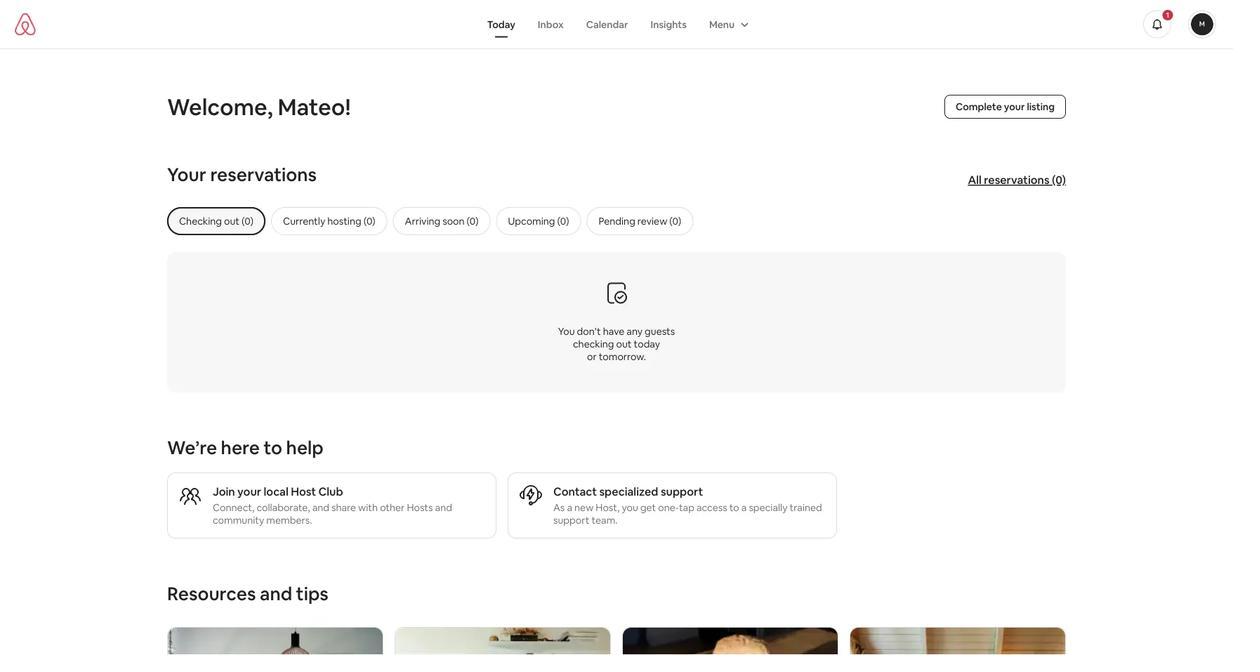 Task type: vqa. For each thing, say whether or not it's contained in the screenshot.
RESOURCES
yes



Task type: describe. For each thing, give the bounding box(es) containing it.
your for join
[[237, 484, 261, 499]]

calendar link
[[575, 11, 639, 38]]

2 a from the left
[[741, 501, 747, 514]]

join
[[213, 484, 235, 499]]

your for complete
[[1004, 100, 1025, 113]]

checking
[[179, 215, 222, 228]]

complete
[[956, 100, 1002, 113]]

reservations for your
[[210, 163, 317, 186]]

host
[[291, 484, 316, 499]]

have
[[603, 325, 624, 337]]

tap
[[679, 501, 694, 514]]

get
[[640, 501, 656, 514]]

upcoming (0)
[[508, 215, 569, 228]]

inbox link
[[527, 11, 575, 38]]

specially
[[749, 501, 788, 514]]

share
[[331, 501, 356, 514]]

upcoming
[[508, 215, 555, 228]]

you
[[622, 501, 638, 514]]

arriving soon (0)
[[405, 215, 479, 228]]

your
[[167, 163, 206, 186]]

with
[[358, 501, 378, 514]]

1
[[1166, 11, 1169, 20]]

all reservations (0) link
[[961, 166, 1073, 194]]

your reservations
[[167, 163, 317, 186]]

insights
[[651, 18, 687, 31]]

we're
[[167, 436, 217, 460]]

(0) inside reservation filters group
[[557, 215, 569, 228]]

tips
[[296, 582, 328, 606]]

1 horizontal spatial and
[[312, 501, 329, 514]]

insights link
[[639, 11, 698, 38]]

inbox
[[538, 18, 564, 31]]

other
[[380, 501, 405, 514]]

0 vertical spatial (0)
[[1052, 173, 1066, 187]]

0 vertical spatial to
[[264, 436, 282, 460]]

all
[[968, 173, 982, 187]]

checking out (0)
[[179, 215, 254, 228]]

today
[[487, 18, 515, 31]]

hosts
[[407, 501, 433, 514]]

pending
[[599, 215, 635, 228]]

club
[[318, 484, 343, 499]]



Task type: locate. For each thing, give the bounding box(es) containing it.
today
[[634, 337, 660, 350]]

join your local host club connect, collaborate, and share with other hosts and community members.
[[213, 484, 452, 527]]

to left help
[[264, 436, 282, 460]]

don't
[[577, 325, 601, 337]]

new
[[574, 501, 594, 514]]

collaborate,
[[257, 501, 310, 514]]

support team.
[[553, 514, 618, 527]]

resources
[[167, 582, 256, 606]]

your up connect,
[[237, 484, 261, 499]]

0 vertical spatial your
[[1004, 100, 1025, 113]]

(0)
[[1052, 173, 1066, 187], [557, 215, 569, 228]]

complete your listing link
[[944, 95, 1066, 119]]

your inside join your local host club connect, collaborate, and share with other hosts and community members.
[[237, 484, 261, 499]]

today link
[[476, 11, 527, 38]]

menu button
[[698, 11, 757, 38]]

calendar
[[586, 18, 628, 31]]

and down 'club'
[[312, 501, 329, 514]]

soon (0)
[[443, 215, 479, 228]]

you
[[558, 325, 575, 337]]

reservation filters group
[[167, 207, 1094, 235]]

any
[[627, 325, 643, 337]]

we're here to help
[[167, 436, 323, 460]]

your
[[1004, 100, 1025, 113], [237, 484, 261, 499]]

access
[[697, 501, 727, 514]]

support
[[661, 484, 703, 499]]

welcome,
[[167, 92, 273, 121]]

and left tips
[[260, 582, 292, 606]]

to
[[264, 436, 282, 460], [729, 501, 739, 514]]

pending review (0)
[[599, 215, 681, 228]]

specialized
[[599, 484, 658, 499]]

help
[[286, 436, 323, 460]]

local
[[264, 484, 288, 499]]

connect,
[[213, 501, 254, 514]]

contact
[[553, 484, 597, 499]]

0 horizontal spatial (0)
[[557, 215, 569, 228]]

here
[[221, 436, 260, 460]]

1 vertical spatial your
[[237, 484, 261, 499]]

reservations right all
[[984, 173, 1049, 187]]

and right hosts
[[435, 501, 452, 514]]

menu
[[709, 18, 735, 31]]

a left specially
[[741, 501, 747, 514]]

currently
[[283, 215, 325, 228]]

0 horizontal spatial your
[[237, 484, 261, 499]]

as
[[553, 501, 565, 514]]

you don't have any guests checking out today or tomorrow.
[[558, 325, 675, 363]]

a right as
[[567, 501, 572, 514]]

welcome, mateo!
[[167, 92, 351, 121]]

1 vertical spatial (0)
[[557, 215, 569, 228]]

hosting (0)
[[327, 215, 375, 228]]

contact specialized support as a new host, you get one-tap access to a specially trained support team.
[[553, 484, 822, 527]]

complete your listing
[[956, 100, 1055, 113]]

1 horizontal spatial a
[[741, 501, 747, 514]]

0 horizontal spatial a
[[567, 501, 572, 514]]

trained
[[790, 501, 822, 514]]

arriving
[[405, 215, 440, 228]]

0 horizontal spatial and
[[260, 582, 292, 606]]

one-
[[658, 501, 679, 514]]

to right access
[[729, 501, 739, 514]]

1 horizontal spatial (0)
[[1052, 173, 1066, 187]]

0 horizontal spatial reservations
[[210, 163, 317, 186]]

your left listing
[[1004, 100, 1025, 113]]

guests
[[645, 325, 675, 337]]

resources and tips
[[167, 582, 328, 606]]

1 horizontal spatial your
[[1004, 100, 1025, 113]]

checking
[[573, 337, 614, 350]]

to inside contact specialized support as a new host, you get one-tap access to a specially trained support team.
[[729, 501, 739, 514]]

reservations up out (0)
[[210, 163, 317, 186]]

reservations
[[210, 163, 317, 186], [984, 173, 1049, 187]]

2 horizontal spatial and
[[435, 501, 452, 514]]

and
[[312, 501, 329, 514], [435, 501, 452, 514], [260, 582, 292, 606]]

1 vertical spatial to
[[729, 501, 739, 514]]

0 horizontal spatial to
[[264, 436, 282, 460]]

or tomorrow.
[[587, 350, 646, 363]]

all reservations (0)
[[968, 173, 1066, 187]]

main navigation menu image
[[1191, 13, 1213, 35]]

mateo!
[[278, 92, 351, 121]]

a
[[567, 501, 572, 514], [741, 501, 747, 514]]

out
[[616, 337, 632, 350]]

1 horizontal spatial to
[[729, 501, 739, 514]]

currently hosting (0)
[[283, 215, 375, 228]]

community members.
[[213, 514, 312, 527]]

1 horizontal spatial reservations
[[984, 173, 1049, 187]]

review (0)
[[638, 215, 681, 228]]

1 a from the left
[[567, 501, 572, 514]]

out (0)
[[224, 215, 254, 228]]

thumbnail card image
[[168, 628, 383, 655], [168, 628, 383, 655], [395, 628, 610, 655], [395, 628, 610, 655], [623, 628, 838, 655], [623, 628, 838, 655], [850, 628, 1065, 655], [850, 628, 1065, 655]]

host,
[[596, 501, 620, 514]]

reservations for all
[[984, 173, 1049, 187]]

listing
[[1027, 100, 1055, 113]]



